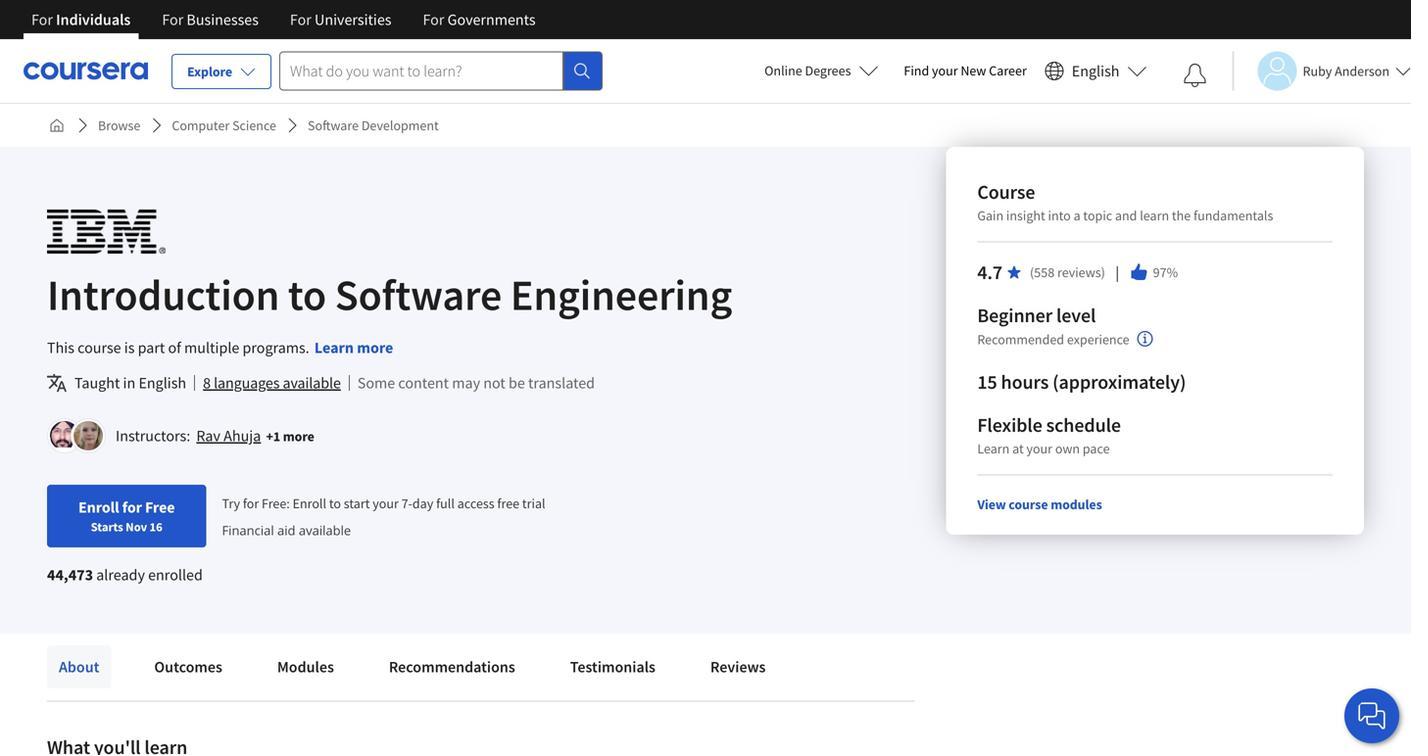 Task type: locate. For each thing, give the bounding box(es) containing it.
8 languages available
[[203, 374, 341, 393]]

for right try
[[243, 495, 259, 513]]

0 horizontal spatial course
[[78, 338, 121, 358]]

insight
[[1007, 207, 1046, 225]]

view
[[978, 496, 1007, 514]]

more up some
[[357, 338, 394, 358]]

1 horizontal spatial to
[[329, 495, 341, 513]]

learn left at
[[978, 440, 1010, 458]]

may
[[452, 374, 481, 393]]

already
[[96, 566, 145, 585]]

ruby anderson button
[[1233, 51, 1412, 91]]

0 horizontal spatial more
[[283, 428, 315, 446]]

enroll inside try for free: enroll to start your 7-day full access free trial financial aid available
[[293, 495, 327, 513]]

1 horizontal spatial english
[[1072, 61, 1120, 81]]

for up what do you want to learn? text field
[[423, 10, 445, 29]]

97%
[[1154, 264, 1179, 281]]

enroll for free starts nov 16
[[78, 498, 175, 535]]

your right at
[[1027, 440, 1053, 458]]

gain
[[978, 207, 1004, 225]]

for
[[243, 495, 259, 513], [122, 498, 142, 518]]

0 horizontal spatial your
[[373, 495, 399, 513]]

level
[[1057, 303, 1097, 328]]

software development link
[[300, 108, 447, 143]]

software
[[308, 117, 359, 134], [335, 268, 502, 322]]

chat with us image
[[1357, 701, 1388, 732]]

governments
[[448, 10, 536, 29]]

outcomes link
[[143, 646, 234, 689]]

ruby
[[1304, 62, 1333, 80]]

english right career at the top right of the page
[[1072, 61, 1120, 81]]

0 vertical spatial your
[[932, 62, 958, 79]]

english inside button
[[1072, 61, 1120, 81]]

fundamentals
[[1194, 207, 1274, 225]]

to left start
[[329, 495, 341, 513]]

software left development
[[308, 117, 359, 134]]

3 for from the left
[[290, 10, 312, 29]]

1 horizontal spatial enroll
[[293, 495, 327, 513]]

beginner
[[978, 303, 1053, 328]]

languages
[[214, 374, 280, 393]]

1 vertical spatial course
[[1009, 496, 1049, 514]]

recommended
[[978, 331, 1065, 348]]

more inside instructors: rav ahuja +1 more
[[283, 428, 315, 446]]

more
[[357, 338, 394, 358], [283, 428, 315, 446]]

to up the programs.
[[288, 268, 327, 322]]

for inside try for free: enroll to start your 7-day full access free trial financial aid available
[[243, 495, 259, 513]]

2 vertical spatial your
[[373, 495, 399, 513]]

1 horizontal spatial learn
[[978, 440, 1010, 458]]

your left 7-
[[373, 495, 399, 513]]

for left individuals
[[31, 10, 53, 29]]

modules
[[277, 658, 334, 678]]

computer science
[[172, 117, 277, 134]]

0 vertical spatial learn
[[315, 338, 354, 358]]

is
[[124, 338, 135, 358]]

available down the programs.
[[283, 374, 341, 393]]

modules
[[1051, 496, 1103, 514]]

0 horizontal spatial enroll
[[78, 498, 119, 518]]

1 vertical spatial english
[[139, 374, 186, 393]]

coursera image
[[24, 55, 148, 87]]

1 vertical spatial available
[[299, 522, 351, 540]]

0 vertical spatial available
[[283, 374, 341, 393]]

1 vertical spatial learn
[[978, 440, 1010, 458]]

about
[[59, 658, 99, 678]]

for inside enroll for free starts nov 16
[[122, 498, 142, 518]]

available right aid
[[299, 522, 351, 540]]

0 vertical spatial to
[[288, 268, 327, 322]]

free
[[145, 498, 175, 518]]

trial
[[523, 495, 546, 513]]

44,473
[[47, 566, 93, 585]]

1 vertical spatial more
[[283, 428, 315, 446]]

1 vertical spatial to
[[329, 495, 341, 513]]

businesses
[[187, 10, 259, 29]]

What do you want to learn? text field
[[279, 51, 564, 91]]

pace
[[1083, 440, 1110, 458]]

more right +1
[[283, 428, 315, 446]]

science
[[232, 117, 277, 134]]

computer science link
[[164, 108, 284, 143]]

enroll right free:
[[293, 495, 327, 513]]

this
[[47, 338, 74, 358]]

2 for from the left
[[162, 10, 184, 29]]

beginner level
[[978, 303, 1097, 328]]

find
[[904, 62, 930, 79]]

1 horizontal spatial for
[[243, 495, 259, 513]]

into
[[1049, 207, 1071, 225]]

topic
[[1084, 207, 1113, 225]]

at
[[1013, 440, 1024, 458]]

introduction to software engineering
[[47, 268, 733, 322]]

8
[[203, 374, 211, 393]]

8 languages available button
[[203, 372, 341, 395]]

engineering
[[511, 268, 733, 322]]

browse link
[[90, 108, 148, 143]]

learn right the programs.
[[315, 338, 354, 358]]

0 horizontal spatial for
[[122, 498, 142, 518]]

show notifications image
[[1184, 64, 1207, 87]]

universities
[[315, 10, 392, 29]]

find your new career link
[[895, 59, 1037, 83]]

0 horizontal spatial learn
[[315, 338, 354, 358]]

try
[[222, 495, 240, 513]]

None search field
[[279, 51, 603, 91]]

about link
[[47, 646, 111, 689]]

course right view
[[1009, 496, 1049, 514]]

modules link
[[266, 646, 346, 689]]

1 for from the left
[[31, 10, 53, 29]]

free
[[498, 495, 520, 513]]

0 vertical spatial course
[[78, 338, 121, 358]]

bethany hudnutt image
[[74, 422, 103, 451]]

2 horizontal spatial your
[[1027, 440, 1053, 458]]

available inside try for free: enroll to start your 7-day full access free trial financial aid available
[[299, 522, 351, 540]]

english button
[[1037, 39, 1155, 103]]

0 vertical spatial english
[[1072, 61, 1120, 81]]

for left businesses
[[162, 10, 184, 29]]

learn inside flexible schedule learn at your own pace
[[978, 440, 1010, 458]]

for businesses
[[162, 10, 259, 29]]

full
[[436, 495, 455, 513]]

to
[[288, 268, 327, 322], [329, 495, 341, 513]]

for
[[31, 10, 53, 29], [162, 10, 184, 29], [290, 10, 312, 29], [423, 10, 445, 29]]

a
[[1074, 207, 1081, 225]]

view course modules
[[978, 496, 1103, 514]]

software up learn more button
[[335, 268, 502, 322]]

english right in
[[139, 374, 186, 393]]

1 horizontal spatial course
[[1009, 496, 1049, 514]]

1 vertical spatial your
[[1027, 440, 1053, 458]]

1 horizontal spatial your
[[932, 62, 958, 79]]

own
[[1056, 440, 1081, 458]]

schedule
[[1047, 413, 1122, 438]]

financial
[[222, 522, 274, 540]]

for up the nov
[[122, 498, 142, 518]]

for governments
[[423, 10, 536, 29]]

for left universities at the top left
[[290, 10, 312, 29]]

your right "find"
[[932, 62, 958, 79]]

course left is
[[78, 338, 121, 358]]

0 vertical spatial more
[[357, 338, 394, 358]]

english
[[1072, 61, 1120, 81], [139, 374, 186, 393]]

recommendations
[[389, 658, 515, 678]]

some
[[358, 374, 395, 393]]

to inside try for free: enroll to start your 7-day full access free trial financial aid available
[[329, 495, 341, 513]]

enroll up starts
[[78, 498, 119, 518]]

rav ahuja link
[[196, 427, 261, 446]]

part
[[138, 338, 165, 358]]

(558 reviews) |
[[1031, 262, 1122, 283]]

information about difficulty level pre-requisites. image
[[1138, 331, 1154, 347]]

4 for from the left
[[423, 10, 445, 29]]

reviews link
[[699, 646, 778, 689]]



Task type: describe. For each thing, give the bounding box(es) containing it.
0 vertical spatial software
[[308, 117, 359, 134]]

career
[[990, 62, 1027, 79]]

15
[[978, 370, 998, 395]]

for universities
[[290, 10, 392, 29]]

anderson
[[1336, 62, 1390, 80]]

+1 more button
[[266, 427, 315, 447]]

and
[[1116, 207, 1138, 225]]

not
[[484, 374, 506, 393]]

taught
[[75, 374, 120, 393]]

find your new career
[[904, 62, 1027, 79]]

introduction
[[47, 268, 280, 322]]

1 horizontal spatial more
[[357, 338, 394, 358]]

(558
[[1031, 264, 1055, 281]]

enrolled
[[148, 566, 203, 585]]

your inside try for free: enroll to start your 7-day full access free trial financial aid available
[[373, 495, 399, 513]]

your inside flexible schedule learn at your own pace
[[1027, 440, 1053, 458]]

instructors: rav ahuja +1 more
[[116, 427, 315, 446]]

flexible
[[978, 413, 1043, 438]]

content
[[398, 374, 449, 393]]

for for businesses
[[162, 10, 184, 29]]

recommendations link
[[377, 646, 527, 689]]

aid
[[277, 522, 296, 540]]

course
[[978, 180, 1036, 204]]

(approximately)
[[1053, 370, 1187, 395]]

for for governments
[[423, 10, 445, 29]]

0 horizontal spatial english
[[139, 374, 186, 393]]

flexible schedule learn at your own pace
[[978, 413, 1122, 458]]

rav
[[196, 427, 221, 446]]

0 horizontal spatial to
[[288, 268, 327, 322]]

testimonials link
[[559, 646, 668, 689]]

course for view
[[1009, 496, 1049, 514]]

reviews)
[[1058, 264, 1106, 281]]

multiple
[[184, 338, 240, 358]]

enroll inside enroll for free starts nov 16
[[78, 498, 119, 518]]

your inside find your new career link
[[932, 62, 958, 79]]

+1
[[266, 428, 280, 446]]

access
[[458, 495, 495, 513]]

for for individuals
[[31, 10, 53, 29]]

15 hours (approximately)
[[978, 370, 1187, 395]]

4.7
[[978, 260, 1003, 285]]

programs.
[[243, 338, 310, 358]]

free:
[[262, 495, 290, 513]]

recommended experience
[[978, 331, 1130, 348]]

course for this
[[78, 338, 121, 358]]

new
[[961, 62, 987, 79]]

in
[[123, 374, 136, 393]]

for individuals
[[31, 10, 131, 29]]

taught in english
[[75, 374, 186, 393]]

start
[[344, 495, 370, 513]]

of
[[168, 338, 181, 358]]

translated
[[529, 374, 595, 393]]

this course is part of multiple programs. learn more
[[47, 338, 394, 358]]

learn more button
[[315, 336, 394, 360]]

hours
[[1002, 370, 1049, 395]]

rav ahuja image
[[50, 422, 79, 451]]

banner navigation
[[16, 0, 552, 39]]

the
[[1173, 207, 1191, 225]]

ahuja
[[224, 427, 261, 446]]

nov
[[126, 520, 147, 535]]

computer
[[172, 117, 230, 134]]

financial aid available button
[[222, 522, 351, 540]]

home image
[[49, 118, 65, 133]]

view course modules link
[[978, 496, 1103, 514]]

explore
[[187, 63, 232, 80]]

reviews
[[711, 658, 766, 678]]

online
[[765, 62, 803, 79]]

some content may not be translated
[[358, 374, 595, 393]]

explore button
[[172, 54, 272, 89]]

ibm image
[[47, 210, 166, 254]]

online degrees
[[765, 62, 851, 79]]

for for try
[[243, 495, 259, 513]]

for for universities
[[290, 10, 312, 29]]

available inside button
[[283, 374, 341, 393]]

testimonials
[[570, 658, 656, 678]]

starts
[[91, 520, 123, 535]]

try for free: enroll to start your 7-day full access free trial financial aid available
[[222, 495, 546, 540]]

for for enroll
[[122, 498, 142, 518]]

44,473 already enrolled
[[47, 566, 203, 585]]

be
[[509, 374, 525, 393]]

learn
[[1141, 207, 1170, 225]]

|
[[1114, 262, 1122, 283]]

development
[[362, 117, 439, 134]]

instructors:
[[116, 427, 190, 446]]

individuals
[[56, 10, 131, 29]]

outcomes
[[154, 658, 222, 678]]

1 vertical spatial software
[[335, 268, 502, 322]]

7-
[[402, 495, 413, 513]]

online degrees button
[[749, 49, 895, 92]]



Task type: vqa. For each thing, say whether or not it's contained in the screenshot.
experience
yes



